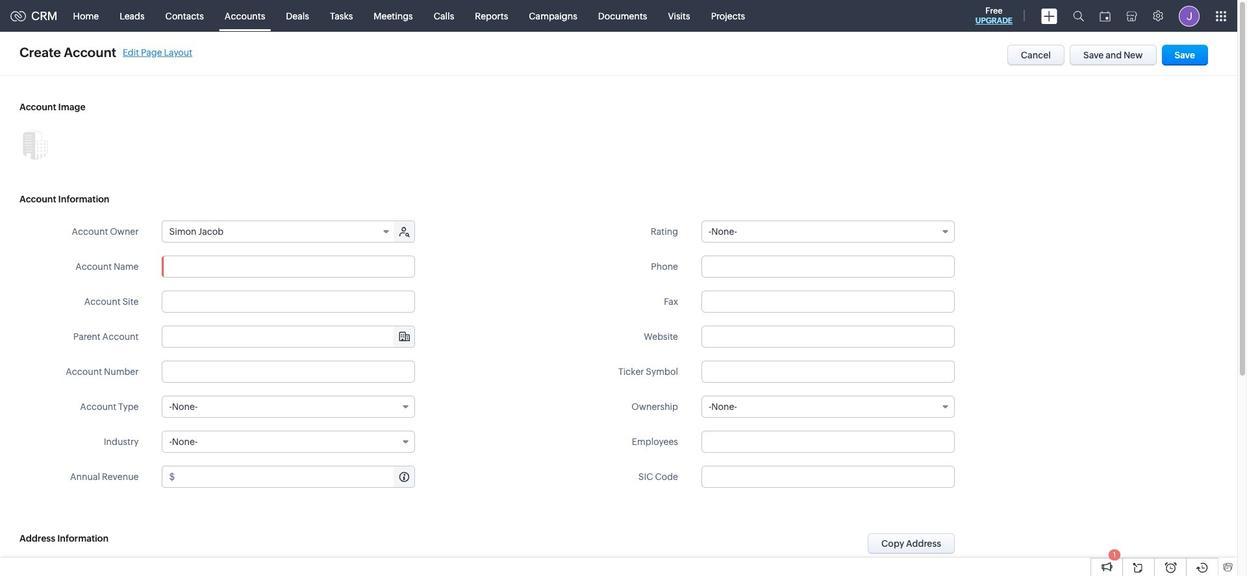 Task type: describe. For each thing, give the bounding box(es) containing it.
image image
[[19, 129, 51, 160]]

create menu element
[[1034, 0, 1065, 32]]

calendar image
[[1100, 11, 1111, 21]]

search image
[[1073, 10, 1084, 21]]



Task type: vqa. For each thing, say whether or not it's contained in the screenshot.
the bottom THE STATUS
no



Task type: locate. For each thing, give the bounding box(es) containing it.
None text field
[[702, 256, 955, 278], [163, 327, 415, 348], [702, 431, 955, 453], [702, 466, 955, 489], [177, 467, 415, 488], [702, 256, 955, 278], [163, 327, 415, 348], [702, 431, 955, 453], [702, 466, 955, 489], [177, 467, 415, 488]]

None field
[[702, 221, 955, 243], [163, 222, 395, 242], [163, 327, 415, 348], [162, 396, 415, 418], [702, 396, 955, 418], [162, 431, 415, 453], [702, 221, 955, 243], [163, 222, 395, 242], [163, 327, 415, 348], [162, 396, 415, 418], [702, 396, 955, 418], [162, 431, 415, 453]]

profile image
[[1179, 6, 1200, 26]]

search element
[[1065, 0, 1092, 32]]

logo image
[[10, 11, 26, 21]]

None text field
[[162, 256, 415, 278], [162, 291, 415, 313], [702, 291, 955, 313], [702, 326, 955, 348], [162, 361, 415, 383], [702, 361, 955, 383], [162, 256, 415, 278], [162, 291, 415, 313], [702, 291, 955, 313], [702, 326, 955, 348], [162, 361, 415, 383], [702, 361, 955, 383]]

profile element
[[1171, 0, 1208, 32]]

create menu image
[[1041, 8, 1058, 24]]



